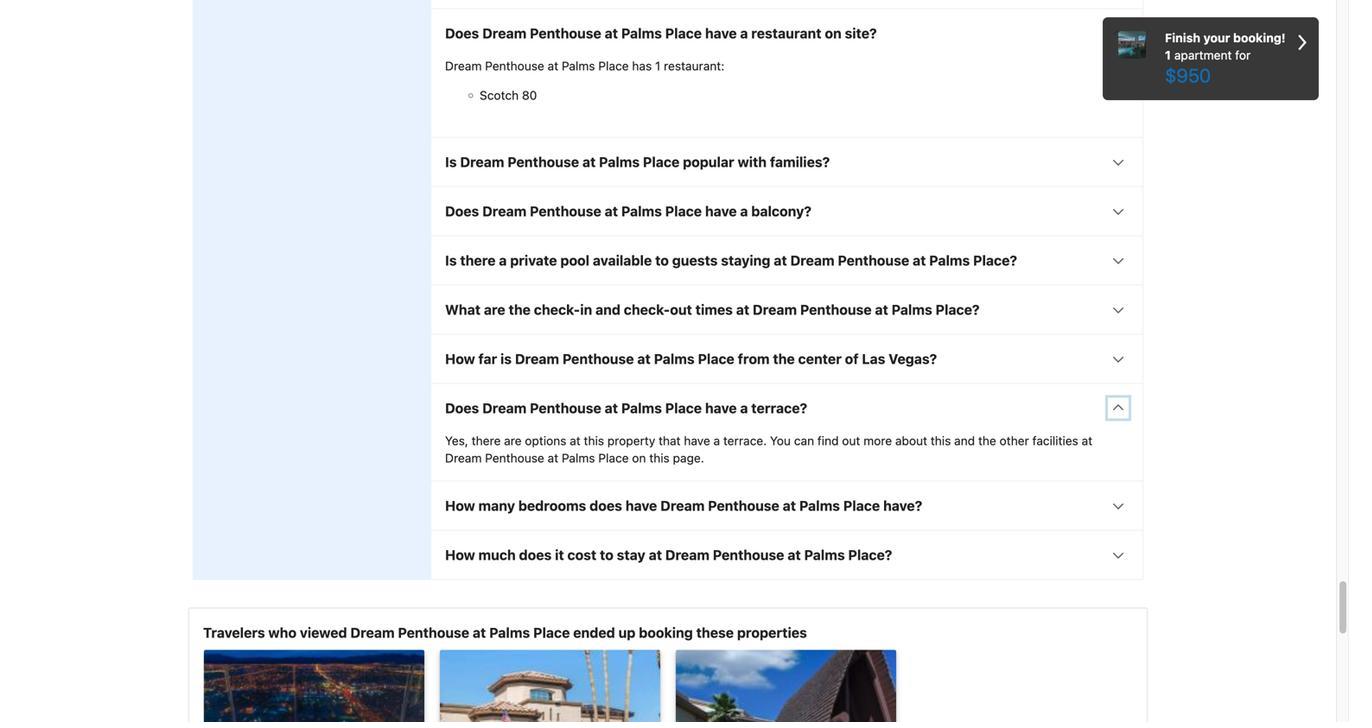 Task type: describe. For each thing, give the bounding box(es) containing it.
finish
[[1165, 31, 1201, 45]]

palms inside yes, there are options at this property that have a terrace. you can find out more about this and the other facilities at dream penthouse at palms place on this page.
[[562, 451, 595, 465]]

is dream penthouse at palms place popular with families? button
[[431, 138, 1143, 186]]

have inside how many bedrooms does have dream penthouse at palms place have? dropdown button
[[625, 498, 657, 514]]

does dream penthouse at palms place have a restaurant on site?
[[445, 25, 877, 42]]

popular
[[683, 154, 734, 170]]

place up guests
[[665, 203, 702, 220]]

finish your booking! 1 apartment for $950
[[1165, 31, 1286, 86]]

dream inside does dream penthouse at palms place have a balcony? dropdown button
[[482, 203, 527, 220]]

viewed
[[300, 625, 347, 641]]

restaurant
[[751, 25, 822, 42]]

is there a private pool available to guests staying at dream penthouse at palms place?
[[445, 252, 1017, 269]]

does for does dream penthouse at palms place have a terrace?
[[445, 400, 479, 417]]

a inside yes, there are options at this property that have a terrace. you can find out more about this and the other facilities at dream penthouse at palms place on this page.
[[713, 434, 720, 448]]

center
[[798, 351, 842, 367]]

at inside "dropdown button"
[[637, 351, 651, 367]]

find
[[817, 434, 839, 448]]

does for does dream penthouse at palms place have a restaurant on site?
[[445, 25, 479, 42]]

what are the check-in and check-out times at dream penthouse at palms place?
[[445, 302, 980, 318]]

and inside yes, there are options at this property that have a terrace. you can find out more about this and the other facilities at dream penthouse at palms place on this page.
[[954, 434, 975, 448]]

pool
[[560, 252, 590, 269]]

page.
[[673, 451, 704, 465]]

how many bedrooms does have dream penthouse at palms place have? button
[[431, 482, 1143, 530]]

how much does it cost to stay at dream penthouse at palms place? button
[[431, 531, 1143, 580]]

how far is dream penthouse at palms place from the center of las vegas? button
[[431, 335, 1143, 383]]

a for does dream penthouse at palms place have a terrace?
[[740, 400, 748, 417]]

dream right viewed on the bottom of page
[[350, 625, 395, 641]]

bedrooms
[[518, 498, 586, 514]]

does dream penthouse at palms place have a terrace? button
[[431, 384, 1143, 433]]

the inside yes, there are options at this property that have a terrace. you can find out more about this and the other facilities at dream penthouse at palms place on this page.
[[978, 434, 996, 448]]

dream inside how much does it cost to stay at dream penthouse at palms place? dropdown button
[[665, 547, 710, 564]]

1 check- from the left
[[534, 302, 580, 318]]

balcony?
[[751, 203, 812, 220]]

is for is there a private pool available to guests staying at dream penthouse at palms place?
[[445, 252, 457, 269]]

penthouse inside 'dropdown button'
[[800, 302, 872, 318]]

vegas?
[[889, 351, 937, 367]]

place? for what are the check-in and check-out times at dream penthouse at palms place?
[[936, 302, 980, 318]]

0 vertical spatial to
[[655, 252, 669, 269]]

more
[[864, 434, 892, 448]]

much
[[478, 547, 516, 564]]

the inside the how far is dream penthouse at palms place from the center of las vegas? "dropdown button"
[[773, 351, 795, 367]]

rightchevron image
[[1298, 29, 1307, 55]]

is
[[500, 351, 512, 367]]

site?
[[845, 25, 877, 42]]

how for how many bedrooms does have dream penthouse at palms place have?
[[445, 498, 475, 514]]

how far is dream penthouse at palms place from the center of las vegas?
[[445, 351, 937, 367]]

scotch
[[480, 88, 519, 103]]

properties
[[737, 625, 807, 641]]

dream inside is there a private pool available to guests staying at dream penthouse at palms place? dropdown button
[[790, 252, 835, 269]]

dream inside what are the check-in and check-out times at dream penthouse at palms place? 'dropdown button'
[[753, 302, 797, 318]]

does for does dream penthouse at palms place have a balcony?
[[445, 203, 479, 220]]

1 vertical spatial does
[[519, 547, 552, 564]]

facilities
[[1032, 434, 1078, 448]]

that
[[659, 434, 681, 448]]

does dream penthouse at palms place have a terrace?
[[445, 400, 807, 417]]

the inside what are the check-in and check-out times at dream penthouse at palms place? 'dropdown button'
[[509, 302, 531, 318]]

have for balcony?
[[705, 203, 737, 220]]

from
[[738, 351, 770, 367]]

are inside 'dropdown button'
[[484, 302, 505, 318]]

have for terrace?
[[705, 400, 737, 417]]

private
[[510, 252, 557, 269]]

your
[[1204, 31, 1230, 45]]

is for is dream penthouse at palms place popular with families?
[[445, 154, 457, 170]]

it
[[555, 547, 564, 564]]

you
[[770, 434, 791, 448]]

guests
[[672, 252, 718, 269]]

1 horizontal spatial does
[[590, 498, 622, 514]]

options
[[525, 434, 566, 448]]

2 horizontal spatial this
[[931, 434, 951, 448]]

penthouse inside "dropdown button"
[[562, 351, 634, 367]]

in
[[580, 302, 592, 318]]



Task type: vqa. For each thing, say whether or not it's contained in the screenshot.
VIEWED
yes



Task type: locate. For each thing, give the bounding box(es) containing it.
about
[[895, 434, 927, 448]]

penthouse inside yes, there are options at this property that have a terrace. you can find out more about this and the other facilities at dream penthouse at palms place on this page.
[[485, 451, 544, 465]]

how inside "dropdown button"
[[445, 351, 475, 367]]

dream penthouse at palms place has 1 restaurant:
[[445, 59, 725, 73]]

travelers
[[203, 625, 265, 641]]

accordion control element
[[430, 0, 1143, 580]]

dream up what are the check-in and check-out times at dream penthouse at palms place? 'dropdown button'
[[790, 252, 835, 269]]

how
[[445, 351, 475, 367], [445, 498, 475, 514], [445, 547, 475, 564]]

a left balcony?
[[740, 203, 748, 220]]

a for does dream penthouse at palms place have a restaurant on site?
[[740, 25, 748, 42]]

0 horizontal spatial check-
[[534, 302, 580, 318]]

this down that
[[649, 451, 670, 465]]

2 check- from the left
[[624, 302, 670, 318]]

0 vertical spatial there
[[460, 252, 496, 269]]

how left many
[[445, 498, 475, 514]]

have up stay
[[625, 498, 657, 514]]

out right find
[[842, 434, 860, 448]]

yes,
[[445, 434, 468, 448]]

how for how much does it cost to stay at dream penthouse at palms place?
[[445, 547, 475, 564]]

penthouse
[[530, 25, 601, 42], [485, 59, 544, 73], [508, 154, 579, 170], [530, 203, 601, 220], [838, 252, 909, 269], [800, 302, 872, 318], [562, 351, 634, 367], [530, 400, 601, 417], [485, 451, 544, 465], [708, 498, 779, 514], [713, 547, 784, 564], [398, 625, 469, 641]]

1 vertical spatial to
[[600, 547, 613, 564]]

1 right the has
[[655, 59, 661, 73]]

have?
[[883, 498, 922, 514]]

place left the have?
[[843, 498, 880, 514]]

palms inside 'dropdown button'
[[892, 302, 932, 318]]

is
[[445, 154, 457, 170], [445, 252, 457, 269]]

have up restaurant:
[[705, 25, 737, 42]]

to left guests
[[655, 252, 669, 269]]

1 horizontal spatial on
[[825, 25, 842, 42]]

0 vertical spatial the
[[509, 302, 531, 318]]

there
[[460, 252, 496, 269], [472, 434, 501, 448]]

there up what
[[460, 252, 496, 269]]

have inside does dream penthouse at palms place have a restaurant on site? dropdown button
[[705, 25, 737, 42]]

available
[[593, 252, 652, 269]]

out inside yes, there are options at this property that have a terrace. you can find out more about this and the other facilities at dream penthouse at palms place on this page.
[[842, 434, 860, 448]]

with
[[738, 154, 767, 170]]

a left private
[[499, 252, 507, 269]]

has
[[632, 59, 652, 73]]

dream up private
[[482, 203, 527, 220]]

the up is
[[509, 302, 531, 318]]

there inside yes, there are options at this property that have a terrace. you can find out more about this and the other facilities at dream penthouse at palms place on this page.
[[472, 434, 501, 448]]

have up terrace.
[[705, 400, 737, 417]]

terrace.
[[723, 434, 767, 448]]

2 vertical spatial the
[[978, 434, 996, 448]]

1 does from the top
[[445, 25, 479, 42]]

place left from
[[698, 351, 735, 367]]

have up "page."
[[684, 434, 710, 448]]

place inside "dropdown button"
[[698, 351, 735, 367]]

and left other
[[954, 434, 975, 448]]

place? inside 'dropdown button'
[[936, 302, 980, 318]]

out
[[670, 302, 692, 318], [842, 434, 860, 448]]

2 vertical spatial place?
[[848, 547, 892, 564]]

$950
[[1165, 64, 1211, 86]]

0 horizontal spatial 1
[[655, 59, 661, 73]]

dream down how many bedrooms does have dream penthouse at palms place have?
[[665, 547, 710, 564]]

dream up scotch 80
[[482, 25, 527, 42]]

there right the yes,
[[472, 434, 501, 448]]

1 down the "finish"
[[1165, 48, 1171, 62]]

1 vertical spatial the
[[773, 351, 795, 367]]

at
[[605, 25, 618, 42], [548, 59, 558, 73], [582, 154, 596, 170], [605, 203, 618, 220], [774, 252, 787, 269], [913, 252, 926, 269], [736, 302, 749, 318], [875, 302, 888, 318], [637, 351, 651, 367], [605, 400, 618, 417], [570, 434, 581, 448], [1082, 434, 1093, 448], [548, 451, 558, 465], [783, 498, 796, 514], [649, 547, 662, 564], [788, 547, 801, 564], [473, 625, 486, 641]]

does dream penthouse at palms place have a restaurant on site? button
[[431, 9, 1143, 58]]

what
[[445, 302, 481, 318]]

check- down pool
[[534, 302, 580, 318]]

on inside yes, there are options at this property that have a terrace. you can find out more about this and the other facilities at dream penthouse at palms place on this page.
[[632, 451, 646, 465]]

and
[[596, 302, 621, 318], [954, 434, 975, 448]]

2 vertical spatial how
[[445, 547, 475, 564]]

to left stay
[[600, 547, 613, 564]]

place? for is there a private pool available to guests staying at dream penthouse at palms place?
[[973, 252, 1017, 269]]

a
[[740, 25, 748, 42], [740, 203, 748, 220], [499, 252, 507, 269], [740, 400, 748, 417], [713, 434, 720, 448]]

what are the check-in and check-out times at dream penthouse at palms place? button
[[431, 286, 1143, 334]]

1 how from the top
[[445, 351, 475, 367]]

1 is from the top
[[445, 154, 457, 170]]

the left other
[[978, 434, 996, 448]]

yes, there are options at this property that have a terrace. you can find out more about this and the other facilities at dream penthouse at palms place on this page.
[[445, 434, 1093, 465]]

dream inside yes, there are options at this property that have a terrace. you can find out more about this and the other facilities at dream penthouse at palms place on this page.
[[445, 451, 482, 465]]

palms inside "dropdown button"
[[654, 351, 695, 367]]

on down property
[[632, 451, 646, 465]]

does
[[445, 25, 479, 42], [445, 203, 479, 220], [445, 400, 479, 417]]

1 vertical spatial is
[[445, 252, 457, 269]]

this right about
[[931, 434, 951, 448]]

1 vertical spatial there
[[472, 434, 501, 448]]

far
[[478, 351, 497, 367]]

0 vertical spatial and
[[596, 302, 621, 318]]

3 does from the top
[[445, 400, 479, 417]]

dream right is
[[515, 351, 559, 367]]

1 vertical spatial are
[[504, 434, 522, 448]]

0 vertical spatial on
[[825, 25, 842, 42]]

stay
[[617, 547, 645, 564]]

0 horizontal spatial to
[[600, 547, 613, 564]]

on left site?
[[825, 25, 842, 42]]

place?
[[973, 252, 1017, 269], [936, 302, 980, 318], [848, 547, 892, 564]]

there for is
[[460, 252, 496, 269]]

0 vertical spatial is
[[445, 154, 457, 170]]

how many bedrooms does have dream penthouse at palms place have?
[[445, 498, 922, 514]]

1 horizontal spatial and
[[954, 434, 975, 448]]

is there a private pool available to guests staying at dream penthouse at palms place? button
[[431, 236, 1143, 285]]

2 vertical spatial does
[[445, 400, 479, 417]]

have inside does dream penthouse at palms place have a balcony? dropdown button
[[705, 203, 737, 220]]

check-
[[534, 302, 580, 318], [624, 302, 670, 318]]

0 horizontal spatial does
[[519, 547, 552, 564]]

1 vertical spatial and
[[954, 434, 975, 448]]

how for how far is dream penthouse at palms place from the center of las vegas?
[[445, 351, 475, 367]]

1 horizontal spatial this
[[649, 451, 670, 465]]

dream inside how many bedrooms does have dream penthouse at palms place have? dropdown button
[[660, 498, 705, 514]]

have inside the 'does dream penthouse at palms place have a terrace?' dropdown button
[[705, 400, 737, 417]]

80
[[522, 88, 537, 103]]

dream inside does dream penthouse at palms place have a restaurant on site? dropdown button
[[482, 25, 527, 42]]

out inside 'dropdown button'
[[670, 302, 692, 318]]

is dream penthouse at palms place popular with families?
[[445, 154, 830, 170]]

2 does from the top
[[445, 203, 479, 220]]

are
[[484, 302, 505, 318], [504, 434, 522, 448]]

a for does dream penthouse at palms place have a balcony?
[[740, 203, 748, 220]]

place left the has
[[598, 59, 629, 73]]

does right bedrooms
[[590, 498, 622, 514]]

up
[[618, 625, 636, 641]]

0 horizontal spatial the
[[509, 302, 531, 318]]

does dream penthouse at palms place have a balcony? button
[[431, 187, 1143, 236]]

cost
[[567, 547, 597, 564]]

0 horizontal spatial and
[[596, 302, 621, 318]]

1 inside finish your booking! 1 apartment for $950
[[1165, 48, 1171, 62]]

families?
[[770, 154, 830, 170]]

can
[[794, 434, 814, 448]]

are inside yes, there are options at this property that have a terrace. you can find out more about this and the other facilities at dream penthouse at palms place on this page.
[[504, 434, 522, 448]]

booking
[[639, 625, 693, 641]]

times
[[695, 302, 733, 318]]

place left ended
[[533, 625, 570, 641]]

ended
[[573, 625, 615, 641]]

0 vertical spatial does
[[590, 498, 622, 514]]

how left "much"
[[445, 547, 475, 564]]

dream down the yes,
[[445, 451, 482, 465]]

on
[[825, 25, 842, 42], [632, 451, 646, 465]]

1 vertical spatial place?
[[936, 302, 980, 318]]

dream down is
[[482, 400, 527, 417]]

dream inside is dream penthouse at palms place popular with families? dropdown button
[[460, 154, 504, 170]]

a left restaurant
[[740, 25, 748, 42]]

1 vertical spatial out
[[842, 434, 860, 448]]

a up terrace.
[[740, 400, 748, 417]]

1 horizontal spatial to
[[655, 252, 669, 269]]

dream
[[482, 25, 527, 42], [445, 59, 482, 73], [460, 154, 504, 170], [482, 203, 527, 220], [790, 252, 835, 269], [753, 302, 797, 318], [515, 351, 559, 367], [482, 400, 527, 417], [445, 451, 482, 465], [660, 498, 705, 514], [665, 547, 710, 564], [350, 625, 395, 641]]

a left terrace.
[[713, 434, 720, 448]]

place
[[665, 25, 702, 42], [598, 59, 629, 73], [643, 154, 680, 170], [665, 203, 702, 220], [698, 351, 735, 367], [665, 400, 702, 417], [598, 451, 629, 465], [843, 498, 880, 514], [533, 625, 570, 641]]

have
[[705, 25, 737, 42], [705, 203, 737, 220], [705, 400, 737, 417], [684, 434, 710, 448], [625, 498, 657, 514]]

out left times
[[670, 302, 692, 318]]

dream inside the how far is dream penthouse at palms place from the center of las vegas? "dropdown button"
[[515, 351, 559, 367]]

for
[[1235, 48, 1251, 62]]

are right what
[[484, 302, 505, 318]]

place up restaurant:
[[665, 25, 702, 42]]

1 vertical spatial does
[[445, 203, 479, 220]]

have for restaurant
[[705, 25, 737, 42]]

how left far
[[445, 351, 475, 367]]

place left popular
[[643, 154, 680, 170]]

3 how from the top
[[445, 547, 475, 564]]

dream down "page."
[[660, 498, 705, 514]]

1 inside accordion control 'element'
[[655, 59, 661, 73]]

0 vertical spatial does
[[445, 25, 479, 42]]

las
[[862, 351, 885, 367]]

0 vertical spatial how
[[445, 351, 475, 367]]

there inside dropdown button
[[460, 252, 496, 269]]

0 vertical spatial place?
[[973, 252, 1017, 269]]

of
[[845, 351, 859, 367]]

0 vertical spatial are
[[484, 302, 505, 318]]

and inside what are the check-in and check-out times at dream penthouse at palms place? 'dropdown button'
[[596, 302, 621, 318]]

scotch 80
[[480, 88, 537, 103]]

place inside yes, there are options at this property that have a terrace. you can find out more about this and the other facilities at dream penthouse at palms place on this page.
[[598, 451, 629, 465]]

palms
[[621, 25, 662, 42], [562, 59, 595, 73], [599, 154, 640, 170], [621, 203, 662, 220], [929, 252, 970, 269], [892, 302, 932, 318], [654, 351, 695, 367], [621, 400, 662, 417], [562, 451, 595, 465], [799, 498, 840, 514], [804, 547, 845, 564], [489, 625, 530, 641]]

check- down available
[[624, 302, 670, 318]]

1 horizontal spatial check-
[[624, 302, 670, 318]]

0 horizontal spatial this
[[584, 434, 604, 448]]

restaurant:
[[664, 59, 725, 73]]

property
[[607, 434, 655, 448]]

travelers who viewed dream penthouse at palms place ended up booking these properties
[[203, 625, 807, 641]]

1 horizontal spatial out
[[842, 434, 860, 448]]

and right the in
[[596, 302, 621, 318]]

are left the options
[[504, 434, 522, 448]]

0 horizontal spatial out
[[670, 302, 692, 318]]

this left property
[[584, 434, 604, 448]]

does left it
[[519, 547, 552, 564]]

does
[[590, 498, 622, 514], [519, 547, 552, 564]]

dream up the how far is dream penthouse at palms place from the center of las vegas? "dropdown button"
[[753, 302, 797, 318]]

2 how from the top
[[445, 498, 475, 514]]

on inside dropdown button
[[825, 25, 842, 42]]

have inside yes, there are options at this property that have a terrace. you can find out more about this and the other facilities at dream penthouse at palms place on this page.
[[684, 434, 710, 448]]

the right from
[[773, 351, 795, 367]]

1 horizontal spatial the
[[773, 351, 795, 367]]

who
[[268, 625, 297, 641]]

staying
[[721, 252, 770, 269]]

apartment
[[1174, 48, 1232, 62]]

the
[[509, 302, 531, 318], [773, 351, 795, 367], [978, 434, 996, 448]]

these
[[696, 625, 734, 641]]

0 vertical spatial out
[[670, 302, 692, 318]]

there for yes,
[[472, 434, 501, 448]]

dream up scotch
[[445, 59, 482, 73]]

have up is there a private pool available to guests staying at dream penthouse at palms place?
[[705, 203, 737, 220]]

place down property
[[598, 451, 629, 465]]

2 is from the top
[[445, 252, 457, 269]]

dream down scotch
[[460, 154, 504, 170]]

0 horizontal spatial on
[[632, 451, 646, 465]]

many
[[478, 498, 515, 514]]

does dream penthouse at palms place have a balcony?
[[445, 203, 812, 220]]

1 vertical spatial how
[[445, 498, 475, 514]]

booking!
[[1233, 31, 1286, 45]]

dream inside the 'does dream penthouse at palms place have a terrace?' dropdown button
[[482, 400, 527, 417]]

place up that
[[665, 400, 702, 417]]

2 horizontal spatial the
[[978, 434, 996, 448]]

terrace?
[[751, 400, 807, 417]]

how much does it cost to stay at dream penthouse at palms place?
[[445, 547, 892, 564]]

1 horizontal spatial 1
[[1165, 48, 1171, 62]]

other
[[1000, 434, 1029, 448]]

1 vertical spatial on
[[632, 451, 646, 465]]



